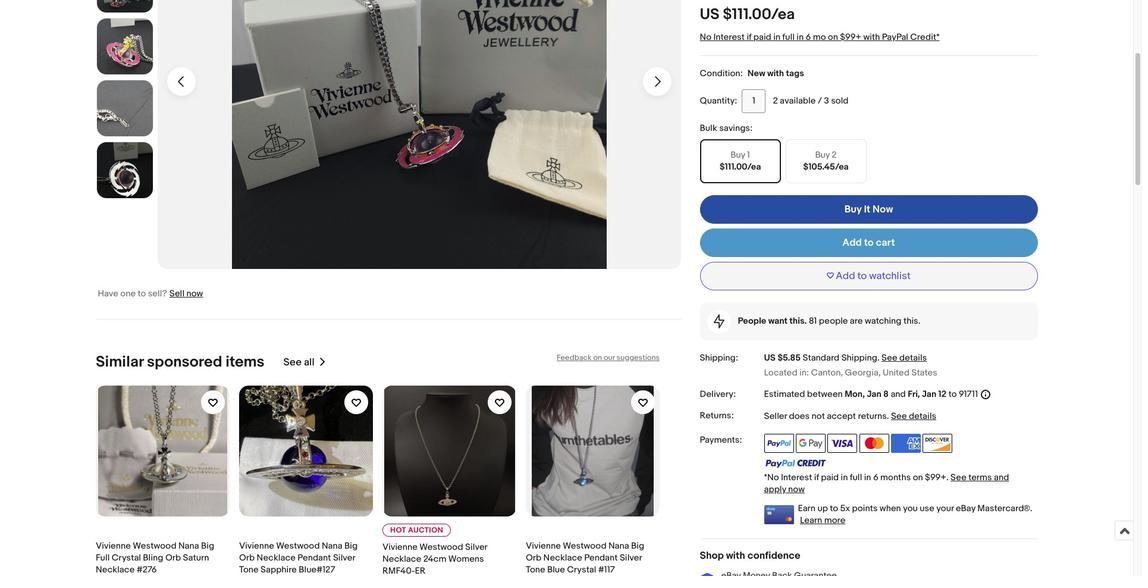 Task type: locate. For each thing, give the bounding box(es) containing it.
necklace inside vivienne westwood silver necklace 24cm womens rmf40-er
[[382, 553, 421, 565]]

bling
[[143, 552, 163, 563]]

jan left '8'
[[867, 389, 882, 400]]

1 horizontal spatial 2
[[832, 149, 837, 160]]

1 horizontal spatial us
[[764, 352, 776, 363]]

6 left months
[[873, 472, 879, 483]]

0 horizontal spatial silver
[[333, 552, 355, 563]]

3 nana from the left
[[608, 540, 629, 551]]

2 nana from the left
[[322, 540, 342, 551]]

$111.00/ea
[[723, 5, 795, 24], [720, 161, 761, 172]]

buy inside buy 2 $105.45/ea
[[815, 149, 830, 160]]

1 tone from the left
[[239, 564, 258, 575]]

1 horizontal spatial if
[[815, 472, 819, 483]]

vivienne westwood nana big orb necklace pendant sterling silver saturn pink star - picture 1 of 5 image
[[157, 0, 681, 269]]

georgia,
[[845, 367, 881, 378]]

if down us $111.00/ea
[[747, 31, 752, 43]]

1 nana from the left
[[178, 540, 199, 551]]

1 horizontal spatial and
[[994, 472, 1009, 483]]

2 right quantity: "text box"
[[773, 95, 778, 106]]

buy up $105.45/ea
[[815, 149, 830, 160]]

.
[[878, 352, 880, 363], [887, 411, 889, 422]]

vivienne inside vivienne westwood silver necklace 24cm womens rmf40-er
[[382, 541, 417, 553]]

big
[[201, 540, 214, 551], [344, 540, 357, 551], [631, 540, 644, 551]]

6
[[806, 31, 811, 43], [873, 472, 879, 483]]

with right $99+
[[864, 31, 880, 43]]

vivienne up full
[[96, 540, 131, 551]]

tags
[[786, 68, 804, 79]]

necklace up blue
[[543, 552, 582, 563]]

. up the georgia,
[[878, 352, 880, 363]]

westwood inside 'vivienne westwood nana big orb necklace pendant silver tone blue crystal #117'
[[563, 540, 606, 551]]

1 vertical spatial with
[[768, 68, 784, 79]]

1 vertical spatial and
[[994, 472, 1009, 483]]

to left the watchlist
[[858, 270, 867, 282]]

feedback on our suggestions
[[557, 353, 660, 362]]

westwood inside vivienne westwood nana big full crystal bling orb saturn necklace #276
[[133, 540, 176, 551]]

1 horizontal spatial crystal
[[567, 564, 596, 575]]

pendant inside vivienne westwood nana big orb necklace pendant silver tone sapphire blue#127
[[297, 552, 331, 563]]

0 vertical spatial 2
[[773, 95, 778, 106]]

if
[[747, 31, 752, 43], [815, 472, 819, 483]]

details up states
[[900, 352, 927, 363]]

1 horizontal spatial tone
[[526, 564, 545, 575]]

vivienne westwood nana big full crystal bling orb saturn necklace #276 link
[[96, 385, 229, 576]]

1 horizontal spatial paid
[[821, 472, 839, 483]]

0 horizontal spatial paid
[[754, 31, 772, 43]]

1 vertical spatial interest
[[781, 472, 813, 483]]

1 horizontal spatial with
[[768, 68, 784, 79]]

vivienne up blue
[[526, 540, 561, 551]]

to inside earn up to 5x points when you use your ebay mastercard®. learn more
[[830, 503, 839, 514]]

shipping
[[842, 352, 878, 363]]

orb inside vivienne westwood nana big orb necklace pendant silver tone sapphire blue#127
[[239, 552, 255, 563]]

see left all
[[283, 356, 301, 368]]

in up 5x
[[841, 472, 848, 483]]

81
[[809, 315, 817, 326]]

details down fri,
[[909, 411, 937, 422]]

want
[[769, 315, 788, 326]]

with right shop
[[726, 550, 746, 562]]

1 vertical spatial add
[[836, 270, 856, 282]]

1 horizontal spatial orb
[[239, 552, 255, 563]]

0 vertical spatial .
[[878, 352, 880, 363]]

1 jan from the left
[[867, 389, 882, 400]]

1 vertical spatial if
[[815, 472, 819, 483]]

see details link up "united"
[[882, 352, 927, 363]]

interest
[[714, 31, 745, 43], [781, 472, 813, 483]]

united
[[883, 367, 910, 378]]

2 vertical spatial with
[[726, 550, 746, 562]]

2 pendant from the left
[[584, 552, 618, 563]]

not
[[812, 411, 825, 422]]

full
[[783, 31, 795, 43], [850, 472, 862, 483]]

in
[[774, 31, 781, 43], [797, 31, 804, 43], [841, 472, 848, 483], [864, 472, 872, 483]]

. down '8'
[[887, 411, 889, 422]]

1 horizontal spatial silver
[[465, 541, 487, 553]]

pendant for crystal
[[584, 552, 618, 563]]

paid for mo
[[754, 31, 772, 43]]

paid
[[754, 31, 772, 43], [821, 472, 839, 483]]

0 horizontal spatial pendant
[[297, 552, 331, 563]]

see details link down fri,
[[891, 411, 937, 422]]

tone left sapphire in the left bottom of the page
[[239, 564, 258, 575]]

us
[[700, 5, 720, 24], [764, 352, 776, 363]]

in down us $111.00/ea
[[774, 31, 781, 43]]

vivienne westwood silver necklace 24cm womens rmf40-er
[[382, 541, 487, 576]]

westwood for blue#127
[[276, 540, 320, 551]]

0 horizontal spatial 6
[[806, 31, 811, 43]]

if for no
[[747, 31, 752, 43]]

crystal
[[111, 552, 141, 563], [567, 564, 596, 575]]

similar sponsored items
[[96, 353, 264, 371]]

fri,
[[908, 389, 920, 400]]

discover image
[[923, 434, 953, 453]]

0 vertical spatial paid
[[754, 31, 772, 43]]

one
[[120, 288, 136, 299]]

buy inside buy it now link
[[845, 203, 862, 215]]

picture 5 of 5 image
[[97, 142, 153, 198]]

buy left 'it' at the top of the page
[[845, 203, 862, 215]]

orb inside vivienne westwood nana big full crystal bling orb saturn necklace #276
[[165, 552, 181, 563]]

1 horizontal spatial nana
[[322, 540, 342, 551]]

mo
[[813, 31, 826, 43]]

1 horizontal spatial on
[[828, 31, 838, 43]]

1 vertical spatial 6
[[873, 472, 879, 483]]

items
[[225, 353, 264, 371]]

*no
[[764, 472, 779, 483]]

see terms and apply now link
[[764, 472, 1009, 495]]

buy it now link
[[700, 195, 1038, 223]]

tone left blue
[[526, 564, 545, 575]]

big inside vivienne westwood nana big orb necklace pendant silver tone sapphire blue#127
[[344, 540, 357, 551]]

big inside 'vivienne westwood nana big orb necklace pendant silver tone blue crystal #117'
[[631, 540, 644, 551]]

to
[[865, 237, 874, 248], [858, 270, 867, 282], [138, 288, 146, 299], [949, 389, 957, 400], [830, 503, 839, 514]]

jan
[[867, 389, 882, 400], [922, 389, 937, 400]]

now inside see terms and apply now
[[789, 484, 805, 495]]

paypal
[[882, 31, 909, 43]]

have one to sell? sell now
[[98, 288, 203, 299]]

add inside button
[[836, 270, 856, 282]]

interest down paypal credit image
[[781, 472, 813, 483]]

vivienne inside vivienne westwood nana big full crystal bling orb saturn necklace #276
[[96, 540, 131, 551]]

us up no
[[700, 5, 720, 24]]

2 vertical spatial on
[[913, 472, 923, 483]]

2 horizontal spatial big
[[631, 540, 644, 551]]

0 horizontal spatial crystal
[[111, 552, 141, 563]]

0 horizontal spatial now
[[187, 288, 203, 299]]

necklace inside vivienne westwood nana big orb necklace pendant silver tone sapphire blue#127
[[257, 552, 295, 563]]

2 tone from the left
[[526, 564, 545, 575]]

nana inside 'vivienne westwood nana big orb necklace pendant silver tone blue crystal #117'
[[608, 540, 629, 551]]

us $111.00/ea
[[700, 5, 795, 24]]

1 horizontal spatial .
[[887, 411, 889, 422]]

on left $99+.
[[913, 472, 923, 483]]

tone inside 'vivienne westwood nana big orb necklace pendant silver tone blue crystal #117'
[[526, 564, 545, 575]]

0 horizontal spatial if
[[747, 31, 752, 43]]

us inside us $5.85 standard shipping . see details located in: canton, georgia, united states
[[764, 352, 776, 363]]

2 horizontal spatial on
[[913, 472, 923, 483]]

with right new
[[768, 68, 784, 79]]

buy 1 $111.00/ea
[[720, 149, 761, 172]]

big for vivienne westwood nana big orb necklace pendant silver tone blue crystal #117
[[631, 540, 644, 551]]

1 vertical spatial now
[[789, 484, 805, 495]]

0 vertical spatial interest
[[714, 31, 745, 43]]

returns:
[[700, 410, 734, 421]]

0 horizontal spatial buy
[[731, 149, 745, 160]]

1 orb from the left
[[165, 552, 181, 563]]

0 horizontal spatial jan
[[867, 389, 882, 400]]

westwood inside vivienne westwood silver necklace 24cm womens rmf40-er
[[419, 541, 463, 553]]

add for add to cart
[[843, 237, 862, 248]]

this.
[[790, 315, 807, 326], [904, 315, 921, 326]]

westwood
[[133, 540, 176, 551], [276, 540, 320, 551], [563, 540, 606, 551], [419, 541, 463, 553]]

3 orb from the left
[[526, 552, 541, 563]]

0 horizontal spatial tone
[[239, 564, 258, 575]]

on
[[828, 31, 838, 43], [593, 353, 602, 362], [913, 472, 923, 483]]

nana inside vivienne westwood nana big orb necklace pendant silver tone sapphire blue#127
[[322, 540, 342, 551]]

buy inside buy 1 $111.00/ea
[[731, 149, 745, 160]]

nana up blue#127 on the left bottom of the page
[[322, 540, 342, 551]]

0 vertical spatial crystal
[[111, 552, 141, 563]]

1 horizontal spatial pendant
[[584, 552, 618, 563]]

91711
[[959, 389, 978, 400]]

this. left 81 on the right of page
[[790, 315, 807, 326]]

vivienne down hot
[[382, 541, 417, 553]]

0 horizontal spatial with
[[726, 550, 746, 562]]

0 vertical spatial $111.00/ea
[[723, 5, 795, 24]]

full
[[96, 552, 109, 563]]

and right '8'
[[891, 389, 906, 400]]

jan left 12
[[922, 389, 937, 400]]

0 vertical spatial if
[[747, 31, 752, 43]]

1 vertical spatial 2
[[832, 149, 837, 160]]

now right apply
[[789, 484, 805, 495]]

full up points
[[850, 472, 862, 483]]

0 horizontal spatial big
[[201, 540, 214, 551]]

0 vertical spatial details
[[900, 352, 927, 363]]

1 vertical spatial full
[[850, 472, 862, 483]]

now right sell
[[187, 288, 203, 299]]

necklace up rmf40-
[[382, 553, 421, 565]]

are
[[850, 315, 863, 326]]

1 vertical spatial .
[[887, 411, 889, 422]]

to right one
[[138, 288, 146, 299]]

interest right no
[[714, 31, 745, 43]]

vivienne westwood nana big orb necklace pendant silver tone sapphire blue#127 link
[[239, 385, 373, 576]]

1 horizontal spatial 6
[[873, 472, 879, 483]]

6 for mo
[[806, 31, 811, 43]]

and right terms
[[994, 472, 1009, 483]]

orb for vivienne westwood nana big orb necklace pendant silver tone sapphire blue#127
[[239, 552, 255, 563]]

condition:
[[700, 68, 743, 79]]

1 horizontal spatial full
[[850, 472, 862, 483]]

add to cart link
[[700, 228, 1038, 257]]

see up "united"
[[882, 352, 898, 363]]

on right mo
[[828, 31, 838, 43]]

0 vertical spatial now
[[187, 288, 203, 299]]

mon,
[[845, 389, 865, 400]]

2 this. from the left
[[904, 315, 921, 326]]

with
[[864, 31, 880, 43], [768, 68, 784, 79], [726, 550, 746, 562]]

pendant up blue#127 on the left bottom of the page
[[297, 552, 331, 563]]

2 inside buy 2 $105.45/ea
[[832, 149, 837, 160]]

1 pendant from the left
[[297, 552, 331, 563]]

paid down us $111.00/ea
[[754, 31, 772, 43]]

2 horizontal spatial orb
[[526, 552, 541, 563]]

necklace up sapphire in the left bottom of the page
[[257, 552, 295, 563]]

0 horizontal spatial interest
[[714, 31, 745, 43]]

westwood up blue#127 on the left bottom of the page
[[276, 540, 320, 551]]

0 vertical spatial us
[[700, 5, 720, 24]]

0 horizontal spatial nana
[[178, 540, 199, 551]]

add left cart
[[843, 237, 862, 248]]

0 horizontal spatial .
[[878, 352, 880, 363]]

this. right watching
[[904, 315, 921, 326]]

add to cart
[[843, 237, 895, 248]]

tone
[[239, 564, 258, 575], [526, 564, 545, 575]]

$99+
[[840, 31, 862, 43]]

nana up saturn
[[178, 540, 199, 551]]

on left our
[[593, 353, 602, 362]]

add down add to cart link
[[836, 270, 856, 282]]

westwood up 24cm
[[419, 541, 463, 553]]

westwood inside vivienne westwood nana big orb necklace pendant silver tone sapphire blue#127
[[276, 540, 320, 551]]

$111.00/ea up new
[[723, 5, 795, 24]]

pendant up #117
[[584, 552, 618, 563]]

2 up $105.45/ea
[[832, 149, 837, 160]]

1 horizontal spatial buy
[[815, 149, 830, 160]]

0 vertical spatial full
[[783, 31, 795, 43]]

2 horizontal spatial silver
[[620, 552, 642, 563]]

see right returns
[[891, 411, 907, 422]]

see terms and apply now
[[764, 472, 1009, 495]]

watchlist
[[870, 270, 911, 282]]

if down paypal credit image
[[815, 472, 819, 483]]

vivienne for necklace
[[96, 540, 131, 551]]

2 horizontal spatial nana
[[608, 540, 629, 551]]

tone inside vivienne westwood nana big orb necklace pendant silver tone sapphire blue#127
[[239, 564, 258, 575]]

full left mo
[[783, 31, 795, 43]]

see left terms
[[951, 472, 967, 483]]

3 big from the left
[[631, 540, 644, 551]]

2 orb from the left
[[239, 552, 255, 563]]

silver inside 'vivienne westwood nana big orb necklace pendant silver tone blue crystal #117'
[[620, 552, 642, 563]]

with details__icon image left people
[[714, 314, 724, 328]]

3
[[824, 95, 829, 106]]

0 vertical spatial add
[[843, 237, 862, 248]]

nana inside vivienne westwood nana big full crystal bling orb saturn necklace #276
[[178, 540, 199, 551]]

buy left 1
[[731, 149, 745, 160]]

credit*
[[911, 31, 940, 43]]

1 horizontal spatial interest
[[781, 472, 813, 483]]

0 horizontal spatial full
[[783, 31, 795, 43]]

1 vertical spatial crystal
[[567, 564, 596, 575]]

savings:
[[720, 122, 753, 134]]

months
[[881, 472, 911, 483]]

crystal left #117
[[567, 564, 596, 575]]

buy for 2
[[815, 149, 830, 160]]

vivienne inside vivienne westwood nana big orb necklace pendant silver tone sapphire blue#127
[[239, 540, 274, 551]]

see all link
[[283, 353, 326, 371]]

1 horizontal spatial now
[[789, 484, 805, 495]]

0 vertical spatial and
[[891, 389, 906, 400]]

and inside see terms and apply now
[[994, 472, 1009, 483]]

westwood up #117
[[563, 540, 606, 551]]

sapphire
[[260, 564, 297, 575]]

pendant inside 'vivienne westwood nana big orb necklace pendant silver tone blue crystal #117'
[[584, 552, 618, 563]]

now
[[187, 288, 203, 299], [789, 484, 805, 495]]

us up located
[[764, 352, 776, 363]]

shipping:
[[700, 352, 738, 363]]

with details__icon image down shop
[[700, 573, 714, 576]]

$5.85
[[778, 352, 801, 363]]

1 big from the left
[[201, 540, 214, 551]]

1 vertical spatial details
[[909, 411, 937, 422]]

0 vertical spatial on
[[828, 31, 838, 43]]

no interest if paid in full in 6 mo on $99+ with paypal credit*
[[700, 31, 940, 43]]

sold
[[831, 95, 849, 106]]

1 horizontal spatial this.
[[904, 315, 921, 326]]

westwood up the bling
[[133, 540, 176, 551]]

12
[[939, 389, 947, 400]]

with details__icon image
[[714, 314, 724, 328], [700, 573, 714, 576]]

0 horizontal spatial us
[[700, 5, 720, 24]]

interest for no
[[714, 31, 745, 43]]

learn more link
[[800, 515, 846, 526]]

more
[[825, 515, 846, 526]]

1 horizontal spatial big
[[344, 540, 357, 551]]

0 horizontal spatial this.
[[790, 315, 807, 326]]

orb inside 'vivienne westwood nana big orb necklace pendant silver tone blue crystal #117'
[[526, 552, 541, 563]]

paid up up
[[821, 472, 839, 483]]

vivienne inside 'vivienne westwood nana big orb necklace pendant silver tone blue crystal #117'
[[526, 540, 561, 551]]

1 vertical spatial paid
[[821, 472, 839, 483]]

shop
[[700, 550, 724, 562]]

silver inside vivienne westwood nana big orb necklace pendant silver tone sapphire blue#127
[[333, 552, 355, 563]]

necklace down full
[[96, 564, 134, 575]]

big for vivienne westwood nana big orb necklace pendant silver tone sapphire blue#127
[[344, 540, 357, 551]]

1 horizontal spatial jan
[[922, 389, 937, 400]]

$111.00/ea down 1
[[720, 161, 761, 172]]

0 horizontal spatial orb
[[165, 552, 181, 563]]

big inside vivienne westwood nana big full crystal bling orb saturn necklace #276
[[201, 540, 214, 551]]

0 vertical spatial 6
[[806, 31, 811, 43]]

2 horizontal spatial with
[[864, 31, 880, 43]]

6 left mo
[[806, 31, 811, 43]]

1 vertical spatial us
[[764, 352, 776, 363]]

vivienne up sapphire in the left bottom of the page
[[239, 540, 274, 551]]

nana up #117
[[608, 540, 629, 551]]

1 vertical spatial on
[[593, 353, 602, 362]]

2 horizontal spatial buy
[[845, 203, 862, 215]]

vivienne westwood nana big orb necklace pendant silver tone blue crystal #117
[[526, 540, 644, 575]]

2 big from the left
[[344, 540, 357, 551]]

0 horizontal spatial on
[[593, 353, 602, 362]]

crystal right full
[[111, 552, 141, 563]]

0 horizontal spatial and
[[891, 389, 906, 400]]

master card image
[[860, 434, 889, 453]]

pendant
[[297, 552, 331, 563], [584, 552, 618, 563]]

to left 5x
[[830, 503, 839, 514]]



Task type: vqa. For each thing, say whether or not it's contained in the screenshot.
full
yes



Task type: describe. For each thing, give the bounding box(es) containing it.
our
[[604, 353, 615, 362]]

silver for vivienne westwood nana big orb necklace pendant silver tone sapphire blue#127
[[333, 552, 355, 563]]

2 jan from the left
[[922, 389, 937, 400]]

people want this. 81 people are watching this.
[[738, 315, 921, 326]]

visa image
[[828, 434, 858, 453]]

buy for 1
[[731, 149, 745, 160]]

seller
[[764, 411, 787, 422]]

shop with confidence
[[700, 550, 801, 562]]

/
[[818, 95, 822, 106]]

you
[[903, 503, 918, 514]]

8
[[884, 389, 889, 400]]

details inside us $5.85 standard shipping . see details located in: canton, georgia, united states
[[900, 352, 927, 363]]

1
[[747, 149, 750, 160]]

new
[[748, 68, 766, 79]]

vivienne for sapphire
[[239, 540, 274, 551]]

rmf40-
[[382, 565, 415, 576]]

estimated between mon, jan 8 and fri, jan 12 to 91711
[[764, 389, 978, 400]]

us for us $111.00/ea
[[700, 5, 720, 24]]

standard
[[803, 352, 840, 363]]

in:
[[800, 367, 809, 378]]

*no interest if paid in full in 6 months on $99+.
[[764, 472, 951, 483]]

sell?
[[148, 288, 167, 299]]

vivienne westwood nana big orb necklace pendant silver tone blue crystal #117 link
[[526, 385, 660, 576]]

mastercard®.
[[978, 503, 1033, 514]]

ebay mastercard image
[[764, 505, 794, 524]]

points
[[852, 503, 878, 514]]

Quantity: text field
[[742, 89, 766, 113]]

blue#127
[[299, 564, 335, 575]]

#117
[[598, 564, 615, 575]]

learn
[[800, 515, 823, 526]]

picture 4 of 5 image
[[97, 80, 153, 136]]

have
[[98, 288, 118, 299]]

interest for *no
[[781, 472, 813, 483]]

pendant for blue#127
[[297, 552, 331, 563]]

earn
[[798, 503, 816, 514]]

auction
[[408, 525, 443, 535]]

suggestions
[[617, 353, 660, 362]]

$105.45/ea
[[804, 161, 849, 172]]

westwood for #276
[[133, 540, 176, 551]]

confidence
[[748, 550, 801, 562]]

bulk
[[700, 122, 718, 134]]

nana for vivienne westwood nana big orb necklace pendant silver tone blue crystal #117
[[608, 540, 629, 551]]

similar
[[96, 353, 143, 371]]

saturn
[[183, 552, 209, 563]]

paypal image
[[764, 434, 794, 453]]

feedback on our suggestions link
[[557, 353, 660, 362]]

paypal credit image
[[764, 459, 826, 469]]

apply
[[764, 484, 787, 495]]

to left cart
[[865, 237, 874, 248]]

necklace inside vivienne westwood nana big full crystal bling orb saturn necklace #276
[[96, 564, 134, 575]]

necklace inside 'vivienne westwood nana big orb necklace pendant silver tone blue crystal #117'
[[543, 552, 582, 563]]

nana for vivienne westwood nana big full crystal bling orb saturn necklace #276
[[178, 540, 199, 551]]

buy it now
[[845, 203, 893, 215]]

er
[[415, 565, 426, 576]]

buy for it
[[845, 203, 862, 215]]

0 vertical spatial with
[[864, 31, 880, 43]]

accept
[[827, 411, 856, 422]]

1 vertical spatial with details__icon image
[[700, 573, 714, 576]]

google pay image
[[796, 434, 826, 453]]

ebay
[[956, 503, 976, 514]]

vivienne for blue
[[526, 540, 561, 551]]

located
[[764, 367, 798, 378]]

nana for vivienne westwood nana big orb necklace pendant silver tone sapphire blue#127
[[322, 540, 342, 551]]

on for *no interest if paid in full in 6 months on $99+.
[[913, 472, 923, 483]]

big for vivienne westwood nana big full crystal bling orb saturn necklace #276
[[201, 540, 214, 551]]

us for us $5.85 standard shipping . see details located in: canton, georgia, united states
[[764, 352, 776, 363]]

estimated
[[764, 389, 805, 400]]

vivienne westwood nana big orb necklace pendant silver tone sapphire blue#127
[[239, 540, 357, 575]]

in left months
[[864, 472, 872, 483]]

0 horizontal spatial 2
[[773, 95, 778, 106]]

see inside us $5.85 standard shipping . see details located in: canton, georgia, united states
[[882, 352, 898, 363]]

5x
[[841, 503, 850, 514]]

1 vertical spatial $111.00/ea
[[720, 161, 761, 172]]

bulk savings:
[[700, 122, 753, 134]]

sell now link
[[169, 288, 203, 299]]

orb for vivienne westwood nana big orb necklace pendant silver tone blue crystal #117
[[526, 552, 541, 563]]

1 this. from the left
[[790, 315, 807, 326]]

see all
[[283, 356, 314, 368]]

earn up to 5x points when you use your ebay mastercard®. learn more
[[798, 503, 1033, 526]]

womens
[[448, 553, 484, 565]]

tone for vivienne westwood nana big orb necklace pendant silver tone sapphire blue#127
[[239, 564, 258, 575]]

quantity:
[[700, 95, 737, 106]]

full for mo
[[783, 31, 795, 43]]

it
[[864, 203, 871, 215]]

paid for months
[[821, 472, 839, 483]]

no interest if paid in full in 6 mo on $99+ with paypal credit* link
[[700, 31, 940, 43]]

add to watchlist
[[836, 270, 911, 282]]

See all text field
[[283, 356, 314, 368]]

buy 2 $105.45/ea
[[804, 149, 849, 172]]

full for months
[[850, 472, 862, 483]]

payments:
[[700, 434, 742, 446]]

when
[[880, 503, 901, 514]]

all
[[304, 356, 314, 368]]

. inside us $5.85 standard shipping . see details located in: canton, georgia, united states
[[878, 352, 880, 363]]

2 available / 3 sold
[[773, 95, 849, 106]]

states
[[912, 367, 938, 378]]

picture 3 of 5 image
[[97, 18, 153, 74]]

canton,
[[811, 367, 843, 378]]

does
[[789, 411, 810, 422]]

vivienne westwood nana big full crystal bling orb saturn necklace #276
[[96, 540, 214, 575]]

crystal inside vivienne westwood nana big full crystal bling orb saturn necklace #276
[[111, 552, 141, 563]]

terms
[[969, 472, 992, 483]]

tone for vivienne westwood nana big orb necklace pendant silver tone blue crystal #117
[[526, 564, 545, 575]]

to inside button
[[858, 270, 867, 282]]

american express image
[[891, 434, 921, 453]]

#276
[[136, 564, 157, 575]]

people
[[738, 315, 767, 326]]

on for no interest if paid in full in 6 mo on $99+ with paypal credit*
[[828, 31, 838, 43]]

6 for months
[[873, 472, 879, 483]]

westwood for crystal
[[563, 540, 606, 551]]

crystal inside 'vivienne westwood nana big orb necklace pendant silver tone blue crystal #117'
[[567, 564, 596, 575]]

0 vertical spatial with details__icon image
[[714, 314, 724, 328]]

cart
[[876, 237, 895, 248]]

to right 12
[[949, 389, 957, 400]]

sponsored
[[147, 353, 222, 371]]

silver inside vivienne westwood silver necklace 24cm womens rmf40-er
[[465, 541, 487, 553]]

add to watchlist button
[[700, 262, 1038, 290]]

use
[[920, 503, 935, 514]]

your
[[937, 503, 954, 514]]

condition: new with tags
[[700, 68, 804, 79]]

see inside see terms and apply now
[[951, 472, 967, 483]]

hot auction
[[390, 525, 443, 535]]

add for add to watchlist
[[836, 270, 856, 282]]

1 vertical spatial see details link
[[891, 411, 937, 422]]

silver for vivienne westwood nana big orb necklace pendant silver tone blue crystal #117
[[620, 552, 642, 563]]

0 vertical spatial see details link
[[882, 352, 927, 363]]

in left mo
[[797, 31, 804, 43]]

now
[[873, 203, 893, 215]]

sell
[[169, 288, 185, 299]]

between
[[807, 389, 843, 400]]

if for *no
[[815, 472, 819, 483]]

watching
[[865, 315, 902, 326]]



